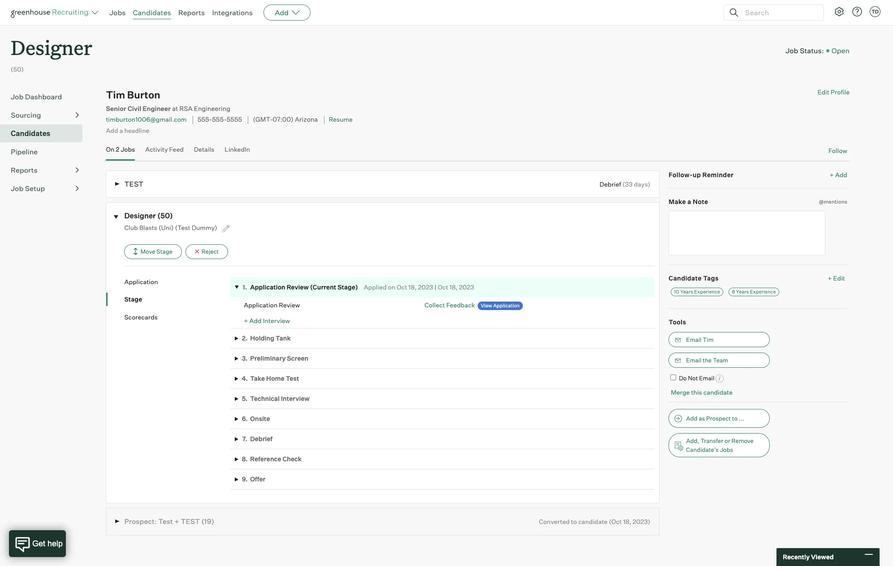 Task type: vqa. For each thing, say whether or not it's contained in the screenshot.
headline
yes



Task type: locate. For each thing, give the bounding box(es) containing it.
candidate right this
[[703, 389, 733, 397]]

0 vertical spatial test
[[124, 179, 143, 188]]

8 years experience
[[732, 289, 776, 295]]

add for add as prospect to ...
[[686, 415, 697, 422]]

feed
[[169, 146, 184, 153]]

activity feed
[[145, 146, 184, 153]]

1 vertical spatial debrief
[[250, 436, 273, 443]]

add as prospect to ... button
[[669, 409, 770, 428]]

10 years experience link
[[671, 288, 723, 297]]

email tim
[[686, 336, 714, 343]]

(19)
[[201, 518, 214, 527]]

1 vertical spatial candidates
[[11, 129, 50, 138]]

add for add a headline
[[106, 127, 118, 134]]

Do Not Email checkbox
[[670, 375, 676, 381]]

designer link
[[11, 25, 92, 62]]

make a note
[[669, 198, 708, 206]]

email up email the team
[[686, 336, 701, 343]]

reports link left integrations link
[[178, 8, 205, 17]]

jobs
[[109, 8, 126, 17], [121, 146, 135, 153], [720, 447, 733, 454]]

candidate for to
[[578, 518, 608, 526]]

candidate's
[[686, 447, 719, 454]]

candidates link up pipeline link
[[11, 128, 79, 139]]

years right 10
[[680, 289, 693, 295]]

0 horizontal spatial tim
[[106, 89, 125, 101]]

0 vertical spatial a
[[119, 127, 123, 134]]

candidates down sourcing
[[11, 129, 50, 138]]

designer (50)
[[124, 212, 173, 220]]

designer down greenhouse recruiting image
[[11, 34, 92, 60]]

1 oct from the left
[[397, 284, 407, 291]]

reports left integrations link
[[178, 8, 205, 17]]

1 horizontal spatial reports
[[178, 8, 205, 17]]

debrief right the 7.
[[250, 436, 273, 443]]

club blasts (uni) (test dummy)
[[124, 224, 219, 231]]

candidate left (oct
[[578, 518, 608, 526]]

1 horizontal spatial test
[[181, 518, 200, 527]]

0 horizontal spatial test
[[124, 179, 143, 188]]

to
[[732, 415, 738, 422], [571, 518, 577, 526]]

1 vertical spatial designer
[[124, 212, 156, 220]]

2 2023 from the left
[[459, 284, 474, 291]]

application inside 'link'
[[493, 303, 520, 309]]

merge this candidate
[[671, 389, 733, 397]]

to left "..."
[[732, 415, 738, 422]]

1 vertical spatial interview
[[281, 395, 310, 403]]

view application
[[481, 303, 520, 309]]

job for job status:
[[786, 46, 798, 55]]

job for job dashboard
[[11, 92, 23, 101]]

|
[[435, 284, 436, 291]]

email
[[686, 336, 701, 343], [686, 357, 701, 364], [699, 375, 714, 382]]

email for email tim
[[686, 336, 701, 343]]

prospect
[[706, 415, 731, 422]]

a left note
[[688, 198, 691, 206]]

converted to candidate (oct 18, 2023)
[[539, 518, 650, 526]]

18, right (oct
[[623, 518, 631, 526]]

0 vertical spatial (50)
[[11, 66, 24, 73]]

test right the prospect:
[[158, 518, 173, 527]]

2023 left the |
[[418, 284, 433, 291]]

0 horizontal spatial years
[[680, 289, 693, 295]]

555-555-5555
[[197, 116, 242, 124]]

at
[[172, 105, 178, 113]]

1. application review (current stage)
[[242, 284, 358, 291]]

(current
[[310, 284, 336, 291]]

test
[[286, 375, 299, 383], [158, 518, 173, 527]]

1 vertical spatial to
[[571, 518, 577, 526]]

application review
[[244, 302, 300, 309]]

6.
[[242, 416, 248, 423]]

engineer
[[143, 105, 171, 113]]

years right the 8 at right bottom
[[736, 289, 749, 295]]

1 horizontal spatial a
[[688, 198, 691, 206]]

experience right the 8 at right bottom
[[750, 289, 776, 295]]

sourcing link
[[11, 110, 79, 121]]

experience down tags
[[694, 289, 720, 295]]

1 vertical spatial stage
[[124, 296, 142, 303]]

2023 up feedback
[[459, 284, 474, 291]]

7. debrief
[[242, 436, 273, 443]]

0 vertical spatial interview
[[263, 317, 290, 325]]

oct
[[397, 284, 407, 291], [438, 284, 448, 291]]

1 horizontal spatial debrief
[[600, 180, 621, 188]]

interview for + add interview
[[263, 317, 290, 325]]

0 vertical spatial stage
[[156, 248, 172, 255]]

+ add interview link
[[244, 317, 290, 325]]

1 vertical spatial candidate
[[578, 518, 608, 526]]

1 555- from the left
[[197, 116, 212, 124]]

0 horizontal spatial reports
[[11, 166, 38, 175]]

0 vertical spatial edit
[[817, 88, 829, 96]]

18, right on
[[408, 284, 417, 291]]

(33
[[622, 180, 633, 188]]

0 vertical spatial to
[[732, 415, 738, 422]]

job setup link
[[11, 183, 79, 194]]

0 vertical spatial email
[[686, 336, 701, 343]]

edit profile link
[[817, 88, 850, 96]]

1 vertical spatial a
[[688, 198, 691, 206]]

10
[[674, 289, 679, 295]]

1 vertical spatial edit
[[833, 274, 845, 282]]

1 horizontal spatial candidates
[[133, 8, 171, 17]]

1 horizontal spatial years
[[736, 289, 749, 295]]

experience inside 8 years experience link
[[750, 289, 776, 295]]

1 horizontal spatial experience
[[750, 289, 776, 295]]

experience
[[694, 289, 720, 295], [750, 289, 776, 295]]

stage up scorecards
[[124, 296, 142, 303]]

2 experience from the left
[[750, 289, 776, 295]]

reference
[[250, 456, 281, 463]]

0 horizontal spatial to
[[571, 518, 577, 526]]

view application link
[[478, 302, 523, 310]]

(50) up the job dashboard
[[11, 66, 24, 73]]

0 vertical spatial debrief
[[600, 180, 621, 188]]

job left the setup
[[11, 184, 23, 193]]

+ for + add interview
[[244, 317, 248, 325]]

designer up blasts
[[124, 212, 156, 220]]

to right converted
[[571, 518, 577, 526]]

0 horizontal spatial oct
[[397, 284, 407, 291]]

1 vertical spatial jobs
[[121, 146, 135, 153]]

job setup
[[11, 184, 45, 193]]

8. reference check
[[242, 456, 302, 463]]

1 horizontal spatial reports link
[[178, 8, 205, 17]]

1 vertical spatial tim
[[703, 336, 714, 343]]

1 vertical spatial email
[[686, 357, 701, 364]]

greenhouse recruiting image
[[11, 7, 91, 18]]

0 vertical spatial candidates link
[[133, 8, 171, 17]]

add button
[[264, 4, 311, 21]]

add inside popup button
[[275, 8, 289, 17]]

years for 8
[[736, 289, 749, 295]]

0 vertical spatial jobs
[[109, 8, 126, 17]]

2 oct from the left
[[438, 284, 448, 291]]

review left (current
[[287, 284, 309, 291]]

0 horizontal spatial a
[[119, 127, 123, 134]]

2 vertical spatial job
[[11, 184, 23, 193]]

1 experience from the left
[[694, 289, 720, 295]]

test
[[124, 179, 143, 188], [181, 518, 200, 527]]

holding
[[250, 335, 274, 342]]

designer
[[11, 34, 92, 60], [124, 212, 156, 220]]

10 years experience
[[674, 289, 720, 295]]

oct right on
[[397, 284, 407, 291]]

reports link down pipeline link
[[11, 165, 79, 176]]

None text field
[[669, 211, 826, 256]]

1 vertical spatial (50)
[[157, 212, 173, 220]]

18, up collect feedback
[[450, 284, 458, 291]]

1 horizontal spatial 2023
[[459, 284, 474, 291]]

interview down application review
[[263, 317, 290, 325]]

pipeline link
[[11, 147, 79, 157]]

prospect: test + test (19)
[[124, 518, 214, 527]]

tim
[[106, 89, 125, 101], [703, 336, 714, 343]]

tim up senior in the left of the page
[[106, 89, 125, 101]]

tools
[[669, 319, 686, 326]]

job status:
[[786, 46, 824, 55]]

reject
[[202, 248, 219, 255]]

4.
[[242, 375, 248, 383]]

1 horizontal spatial tim
[[703, 336, 714, 343]]

1 vertical spatial candidates link
[[11, 128, 79, 139]]

+ add interview
[[244, 317, 290, 325]]

0 vertical spatial candidate
[[703, 389, 733, 397]]

debrief
[[600, 180, 621, 188], [250, 436, 273, 443]]

2023)
[[633, 518, 650, 526]]

0 horizontal spatial reports link
[[11, 165, 79, 176]]

0 horizontal spatial debrief
[[250, 436, 273, 443]]

designer for designer (50)
[[124, 212, 156, 220]]

test down on 2 jobs link
[[124, 179, 143, 188]]

0 horizontal spatial designer
[[11, 34, 92, 60]]

email right not
[[699, 375, 714, 382]]

email left the
[[686, 357, 701, 364]]

1 horizontal spatial candidates link
[[133, 8, 171, 17]]

1 horizontal spatial 18,
[[450, 284, 458, 291]]

2 vertical spatial jobs
[[720, 447, 733, 454]]

stage right the move
[[156, 248, 172, 255]]

0 horizontal spatial experience
[[694, 289, 720, 295]]

timburton1006@gmail.com
[[106, 116, 187, 123]]

application right view
[[493, 303, 520, 309]]

1 vertical spatial test
[[158, 518, 173, 527]]

0 horizontal spatial (50)
[[11, 66, 24, 73]]

collect
[[425, 301, 445, 309]]

integrations link
[[212, 8, 253, 17]]

years
[[680, 289, 693, 295], [736, 289, 749, 295]]

0 horizontal spatial test
[[158, 518, 173, 527]]

test right home
[[286, 375, 299, 383]]

1 years from the left
[[680, 289, 693, 295]]

a left the headline
[[119, 127, 123, 134]]

merge
[[671, 389, 690, 397]]

arizona
[[295, 116, 318, 124]]

1 horizontal spatial candidate
[[703, 389, 733, 397]]

on 2 jobs
[[106, 146, 135, 153]]

1 horizontal spatial to
[[732, 415, 738, 422]]

1 horizontal spatial stage
[[156, 248, 172, 255]]

job left status:
[[786, 46, 798, 55]]

0 horizontal spatial stage
[[124, 296, 142, 303]]

reports down pipeline
[[11, 166, 38, 175]]

0 vertical spatial candidates
[[133, 8, 171, 17]]

test left (19)
[[181, 518, 200, 527]]

2 years from the left
[[736, 289, 749, 295]]

1 horizontal spatial designer
[[124, 212, 156, 220]]

add inside button
[[686, 415, 697, 422]]

(oct
[[609, 518, 622, 526]]

1.
[[242, 284, 247, 291]]

(50) up (uni)
[[157, 212, 173, 220]]

tim up the
[[703, 336, 714, 343]]

oct right the |
[[438, 284, 448, 291]]

debrief left '(33'
[[600, 180, 621, 188]]

experience inside 10 years experience link
[[694, 289, 720, 295]]

reject button
[[185, 244, 228, 259]]

1 vertical spatial reports link
[[11, 165, 79, 176]]

0 vertical spatial tim
[[106, 89, 125, 101]]

email for email the team
[[686, 357, 701, 364]]

jobs link
[[109, 8, 126, 17]]

candidates
[[133, 8, 171, 17], [11, 129, 50, 138]]

preliminary
[[250, 355, 286, 363]]

+ for + edit
[[828, 274, 832, 282]]

interview down home
[[281, 395, 310, 403]]

years for 10
[[680, 289, 693, 295]]

converted
[[539, 518, 570, 526]]

0 vertical spatial job
[[786, 46, 798, 55]]

candidates right jobs link
[[133, 8, 171, 17]]

0 horizontal spatial 2023
[[418, 284, 433, 291]]

job up sourcing
[[11, 92, 23, 101]]

candidate
[[669, 274, 702, 282]]

0 vertical spatial designer
[[11, 34, 92, 60]]

1 horizontal spatial test
[[286, 375, 299, 383]]

18,
[[408, 284, 417, 291], [450, 284, 458, 291], [623, 518, 631, 526]]

resume link
[[329, 116, 353, 123]]

0 vertical spatial review
[[287, 284, 309, 291]]

1 vertical spatial test
[[181, 518, 200, 527]]

1 horizontal spatial oct
[[438, 284, 448, 291]]

1 vertical spatial job
[[11, 92, 23, 101]]

experience for 8 years experience
[[750, 289, 776, 295]]

0 horizontal spatial candidate
[[578, 518, 608, 526]]

stage inside move stage button
[[156, 248, 172, 255]]

move stage button
[[124, 244, 182, 259]]

review down 1. application review (current stage)
[[279, 302, 300, 309]]

home
[[266, 375, 284, 383]]

candidates link right jobs link
[[133, 8, 171, 17]]

2.
[[242, 335, 248, 342]]



Task type: describe. For each thing, give the bounding box(es) containing it.
do
[[679, 375, 687, 382]]

+ for + add
[[830, 171, 834, 179]]

0 vertical spatial reports
[[178, 8, 205, 17]]

stage inside stage 'link'
[[124, 296, 142, 303]]

this
[[691, 389, 702, 397]]

do not email
[[679, 375, 714, 382]]

1 vertical spatial review
[[279, 302, 300, 309]]

tags
[[703, 274, 719, 282]]

application up application review
[[250, 284, 285, 291]]

1 horizontal spatial (50)
[[157, 212, 173, 220]]

1 2023 from the left
[[418, 284, 433, 291]]

team
[[713, 357, 728, 364]]

+ add
[[830, 171, 847, 179]]

activity
[[145, 146, 168, 153]]

collect feedback link
[[425, 301, 475, 309]]

0 horizontal spatial candidates
[[11, 129, 50, 138]]

experience for 10 years experience
[[694, 289, 720, 295]]

move
[[140, 248, 155, 255]]

follow-up reminder
[[669, 171, 734, 179]]

tim inside button
[[703, 336, 714, 343]]

resume
[[329, 116, 353, 123]]

3. preliminary screen
[[242, 355, 308, 363]]

details
[[194, 146, 214, 153]]

9.
[[242, 476, 248, 484]]

+ edit
[[828, 274, 845, 282]]

open
[[832, 46, 850, 55]]

application down the move
[[124, 278, 158, 286]]

up
[[693, 171, 701, 179]]

follow
[[828, 147, 847, 155]]

activity feed link
[[145, 146, 184, 159]]

stage link
[[124, 295, 230, 304]]

details link
[[194, 146, 214, 159]]

headline
[[124, 127, 149, 134]]

candidate for this
[[703, 389, 733, 397]]

add for add
[[275, 8, 289, 17]]

2. holding tank
[[242, 335, 291, 342]]

0 horizontal spatial edit
[[817, 88, 829, 96]]

civil
[[128, 105, 141, 113]]

dashboard
[[25, 92, 62, 101]]

0 vertical spatial test
[[286, 375, 299, 383]]

to inside button
[[732, 415, 738, 422]]

job for job setup
[[11, 184, 23, 193]]

3.
[[242, 355, 248, 363]]

jobs inside add, transfer or remove candidate's jobs
[[720, 447, 733, 454]]

2 555- from the left
[[212, 116, 227, 124]]

@mentions
[[819, 199, 847, 205]]

td
[[871, 9, 879, 15]]

job dashboard link
[[11, 91, 79, 102]]

0 vertical spatial reports link
[[178, 8, 205, 17]]

+ edit link
[[826, 272, 847, 284]]

on
[[388, 284, 395, 291]]

setup
[[25, 184, 45, 193]]

@mentions link
[[819, 198, 847, 206]]

on
[[106, 146, 114, 153]]

application link
[[124, 278, 230, 286]]

collect feedback
[[425, 301, 475, 309]]

linkedin
[[225, 146, 250, 153]]

add, transfer or remove candidate's jobs button
[[669, 434, 770, 458]]

club
[[124, 224, 138, 231]]

+ add link
[[830, 171, 847, 179]]

jobs inside on 2 jobs link
[[121, 146, 135, 153]]

rsa
[[179, 105, 193, 113]]

designer for designer
[[11, 34, 92, 60]]

edit profile
[[817, 88, 850, 96]]

sourcing
[[11, 111, 41, 120]]

the
[[703, 357, 712, 364]]

0 horizontal spatial 18,
[[408, 284, 417, 291]]

5.
[[242, 395, 248, 403]]

follow link
[[828, 147, 847, 155]]

0 horizontal spatial candidates link
[[11, 128, 79, 139]]

not
[[688, 375, 698, 382]]

debrief (33 days)
[[600, 180, 650, 188]]

2 horizontal spatial 18,
[[623, 518, 631, 526]]

engineering
[[194, 105, 230, 113]]

application up + add interview link
[[244, 302, 278, 309]]

note
[[693, 198, 708, 206]]

make
[[669, 198, 686, 206]]

job dashboard
[[11, 92, 62, 101]]

email tim button
[[669, 332, 770, 348]]

6. onsite
[[242, 416, 270, 423]]

configure image
[[834, 6, 845, 17]]

move stage
[[140, 248, 172, 255]]

a for add
[[119, 127, 123, 134]]

8 years experience link
[[729, 288, 779, 297]]

(gmt-
[[253, 116, 273, 124]]

tim inside tim burton senior civil engineer at rsa engineering
[[106, 89, 125, 101]]

take
[[250, 375, 265, 383]]

Search text field
[[743, 6, 816, 19]]

applied on  oct 18, 2023 | oct 18, 2023
[[364, 284, 474, 291]]

prospect:
[[124, 518, 157, 527]]

2 vertical spatial email
[[699, 375, 714, 382]]

tim burton senior civil engineer at rsa engineering
[[106, 89, 230, 113]]

pipeline
[[11, 148, 38, 156]]

recently viewed
[[783, 554, 834, 562]]

dummy)
[[192, 224, 217, 231]]

remove
[[731, 438, 754, 445]]

status:
[[800, 46, 824, 55]]

email the team
[[686, 357, 728, 364]]

1 horizontal spatial edit
[[833, 274, 845, 282]]

senior
[[106, 105, 126, 113]]

email the team button
[[669, 353, 770, 368]]

interview for 5. technical interview
[[281, 395, 310, 403]]

(test
[[175, 224, 190, 231]]

candidate tags
[[669, 274, 719, 282]]

1 vertical spatial reports
[[11, 166, 38, 175]]

(uni)
[[159, 224, 174, 231]]

transfer
[[701, 438, 723, 445]]

a for make
[[688, 198, 691, 206]]



